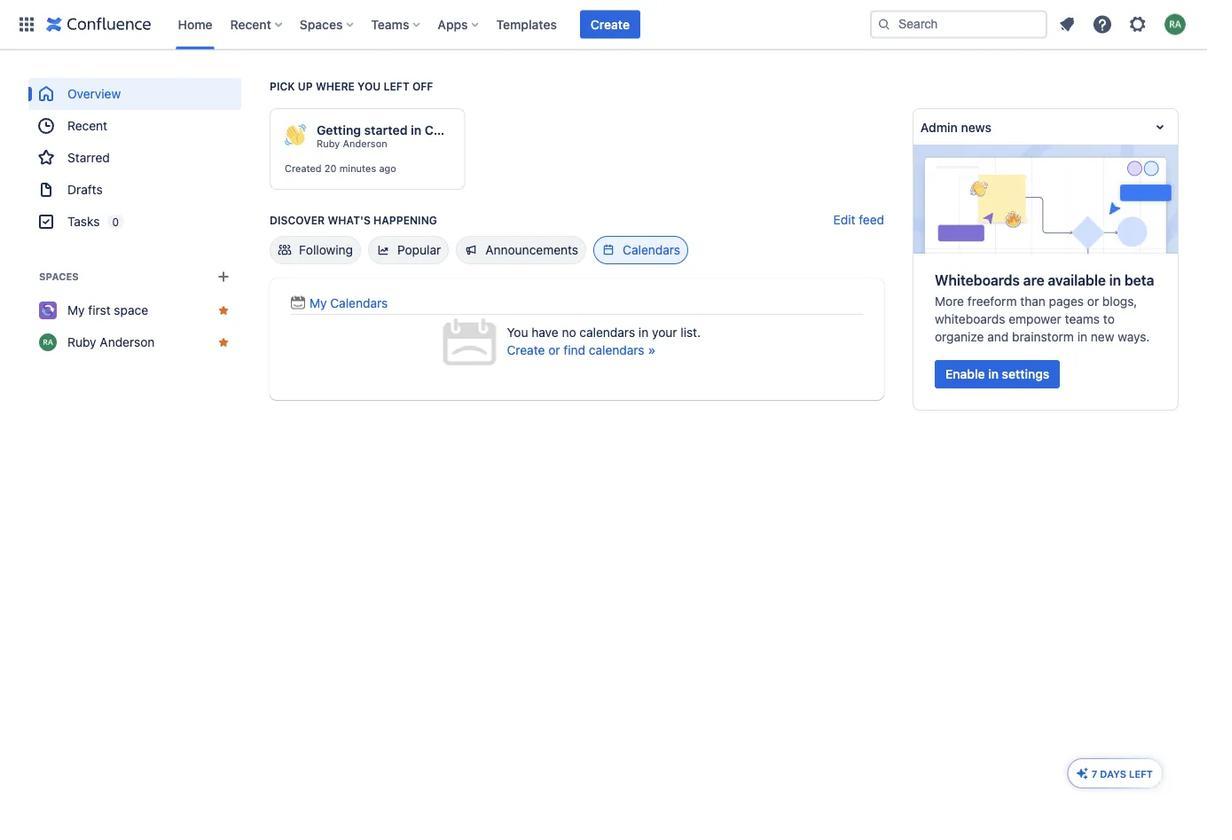 Task type: locate. For each thing, give the bounding box(es) containing it.
blogs,
[[1103, 294, 1138, 309]]

create down you
[[507, 343, 545, 358]]

ruby
[[317, 138, 340, 149], [67, 335, 96, 350]]

edit
[[834, 212, 856, 227]]

confluence image
[[46, 14, 151, 35], [46, 14, 151, 35]]

recent inside recent link
[[67, 118, 107, 133]]

my calendars link
[[291, 296, 388, 311]]

created
[[285, 163, 322, 174]]

days
[[1100, 768, 1127, 780]]

0 vertical spatial anderson
[[343, 138, 387, 149]]

calendars up your
[[623, 243, 681, 257]]

0 vertical spatial calendars
[[623, 243, 681, 257]]

organize
[[935, 330, 984, 344]]

pages
[[1049, 294, 1084, 309]]

create
[[591, 17, 630, 31], [507, 343, 545, 358]]

enable
[[946, 367, 985, 381]]

0 vertical spatial create
[[591, 17, 630, 31]]

recent
[[230, 17, 271, 31], [67, 118, 107, 133]]

calendars down following
[[330, 296, 388, 311]]

in up »
[[639, 325, 649, 340]]

recent right home
[[230, 17, 271, 31]]

settings
[[1002, 367, 1050, 381]]

feed
[[859, 212, 884, 227]]

0
[[112, 216, 119, 228]]

1 unstar this space image from the top
[[216, 303, 231, 318]]

ago
[[379, 163, 396, 174]]

popular
[[397, 243, 441, 257]]

announcements
[[485, 243, 579, 257]]

0 horizontal spatial calendars
[[330, 296, 388, 311]]

ruby anderson link down the space
[[28, 326, 241, 358]]

create link
[[580, 10, 641, 39]]

0 vertical spatial spaces
[[300, 17, 343, 31]]

0 vertical spatial ruby
[[317, 138, 340, 149]]

whiteboards are available in beta more freeform than pages or blogs, whiteboards empower teams to organize and brainstorm in new ways.
[[935, 272, 1155, 344]]

1 vertical spatial create
[[507, 343, 545, 358]]

no
[[562, 325, 576, 340]]

apps button
[[432, 10, 486, 39]]

1 horizontal spatial ruby anderson link
[[317, 138, 387, 150]]

1 vertical spatial recent
[[67, 118, 107, 133]]

spaces up where
[[300, 17, 343, 31]]

or up 'teams'
[[1088, 294, 1099, 309]]

7 days left button
[[1069, 759, 1162, 788]]

0 horizontal spatial ruby anderson link
[[28, 326, 241, 358]]

0 horizontal spatial my
[[67, 303, 85, 318]]

what's
[[328, 214, 371, 226]]

0 vertical spatial calendars
[[580, 325, 635, 340]]

anderson down the space
[[100, 335, 155, 350]]

0 horizontal spatial spaces
[[39, 271, 79, 283]]

brainstorm
[[1012, 330, 1074, 344]]

and
[[988, 330, 1009, 344]]

recent link
[[28, 110, 241, 142]]

admin news button
[[914, 109, 1178, 145]]

1 horizontal spatial spaces
[[300, 17, 343, 31]]

1 horizontal spatial recent
[[230, 17, 271, 31]]

your
[[652, 325, 677, 340]]

recent inside dropdown button
[[230, 17, 271, 31]]

empower
[[1009, 312, 1062, 326]]

1 horizontal spatial or
[[1088, 294, 1099, 309]]

calendars
[[623, 243, 681, 257], [330, 296, 388, 311]]

help icon image
[[1092, 14, 1113, 35]]

calendars
[[580, 325, 635, 340], [589, 343, 645, 358]]

or inside "you have no calendars in your list. create or find calendars »"
[[548, 343, 560, 358]]

discover
[[270, 214, 325, 226]]

in right started
[[411, 123, 422, 138]]

starred link
[[28, 142, 241, 174]]

anderson down started
[[343, 138, 387, 149]]

in right the enable
[[989, 367, 999, 381]]

left
[[1129, 768, 1153, 780]]

0 vertical spatial recent
[[230, 17, 271, 31]]

1 horizontal spatial calendars
[[623, 243, 681, 257]]

unstar this space image
[[216, 303, 231, 318], [216, 335, 231, 350]]

my first space
[[67, 303, 148, 318]]

Search field
[[870, 10, 1048, 39]]

1 horizontal spatial ruby
[[317, 138, 340, 149]]

7 days left
[[1092, 768, 1153, 780]]

premium icon image
[[1076, 767, 1090, 781]]

0 vertical spatial unstar this space image
[[216, 303, 231, 318]]

off
[[412, 80, 433, 92]]

recent up starred
[[67, 118, 107, 133]]

notification icon image
[[1057, 14, 1078, 35]]

ruby anderson link up minutes
[[317, 138, 387, 150]]

calendars left »
[[589, 343, 645, 358]]

0 horizontal spatial recent
[[67, 118, 107, 133]]

my calendars
[[310, 296, 388, 311]]

happening
[[374, 214, 437, 226]]

started
[[364, 123, 408, 138]]

recent button
[[225, 10, 289, 39]]

or down have
[[548, 343, 560, 358]]

create right templates
[[591, 17, 630, 31]]

discover what's happening
[[270, 214, 437, 226]]

ruby down 'first'
[[67, 335, 96, 350]]

my left 'first'
[[67, 303, 85, 318]]

0 horizontal spatial or
[[548, 343, 560, 358]]

new
[[1091, 330, 1115, 344]]

1 horizontal spatial create
[[591, 17, 630, 31]]

1 vertical spatial unstar this space image
[[216, 335, 231, 350]]

to
[[1104, 312, 1115, 326]]

in
[[411, 123, 422, 138], [1110, 272, 1121, 289], [639, 325, 649, 340], [1078, 330, 1088, 344], [989, 367, 999, 381]]

admin
[[921, 120, 958, 134]]

unstar this space image for ruby anderson
[[216, 335, 231, 350]]

ruby anderson
[[67, 335, 155, 350]]

unstar this space image for my first space
[[216, 303, 231, 318]]

global element
[[11, 0, 867, 49]]

ruby anderson link
[[317, 138, 387, 150], [28, 326, 241, 358]]

minutes
[[339, 163, 376, 174]]

spaces up my first space
[[39, 271, 79, 283]]

you have no calendars in your list. create or find calendars »
[[507, 325, 701, 358]]

0 vertical spatial or
[[1088, 294, 1099, 309]]

1 horizontal spatial anderson
[[343, 138, 387, 149]]

group
[[28, 78, 241, 238]]

anderson inside "ruby anderson" link
[[100, 335, 155, 350]]

1 vertical spatial anderson
[[100, 335, 155, 350]]

1 horizontal spatial my
[[310, 296, 327, 311]]

my for my calendars
[[310, 296, 327, 311]]

apps
[[438, 17, 468, 31]]

unstar this space image inside my first space link
[[216, 303, 231, 318]]

home link
[[173, 10, 218, 39]]

0 horizontal spatial anderson
[[100, 335, 155, 350]]

calendars button
[[594, 236, 689, 264]]

0 horizontal spatial create
[[507, 343, 545, 358]]

ruby inside getting started in confluence ruby anderson
[[317, 138, 340, 149]]

edit feed button
[[834, 211, 884, 229]]

2 unstar this space image from the top
[[216, 335, 231, 350]]

whiteboards
[[935, 312, 1006, 326]]

:wave: image
[[285, 124, 306, 145]]

calendars up create or find calendars » link
[[580, 325, 635, 340]]

templates
[[496, 17, 557, 31]]

edit feed
[[834, 212, 884, 227]]

left
[[384, 80, 410, 92]]

1 vertical spatial or
[[548, 343, 560, 358]]

ways.
[[1118, 330, 1150, 344]]

create inside global element
[[591, 17, 630, 31]]

anderson inside getting started in confluence ruby anderson
[[343, 138, 387, 149]]

0 horizontal spatial ruby
[[67, 335, 96, 350]]

unstar this space image inside "ruby anderson" link
[[216, 335, 231, 350]]

0 vertical spatial ruby anderson link
[[317, 138, 387, 150]]

first
[[88, 303, 111, 318]]

you
[[358, 80, 381, 92]]

overview
[[67, 86, 121, 101]]

7
[[1092, 768, 1098, 780]]

up
[[298, 80, 313, 92]]

my down following button
[[310, 296, 327, 311]]

in up "blogs,"
[[1110, 272, 1121, 289]]

ruby down getting
[[317, 138, 340, 149]]

banner
[[0, 0, 1207, 50]]

enable in settings link
[[935, 360, 1060, 389]]



Task type: describe. For each thing, give the bounding box(es) containing it.
:wave: image
[[285, 124, 306, 145]]

1 vertical spatial ruby anderson link
[[28, 326, 241, 358]]

calendars inside button
[[623, 243, 681, 257]]

teams
[[371, 17, 409, 31]]

teams
[[1065, 312, 1100, 326]]

your profile and preferences image
[[1165, 14, 1186, 35]]

announcements button
[[456, 236, 587, 264]]

my first space link
[[28, 295, 241, 326]]

pick
[[270, 80, 295, 92]]

in inside getting started in confluence ruby anderson
[[411, 123, 422, 138]]

1 vertical spatial calendars
[[589, 343, 645, 358]]

or inside "whiteboards are available in beta more freeform than pages or blogs, whiteboards empower teams to organize and brainstorm in new ways."
[[1088, 294, 1099, 309]]

confluence
[[425, 123, 493, 138]]

space
[[114, 303, 148, 318]]

1 vertical spatial calendars
[[330, 296, 388, 311]]

group containing overview
[[28, 78, 241, 238]]

in inside "you have no calendars in your list. create or find calendars »"
[[639, 325, 649, 340]]

»
[[648, 343, 656, 358]]

20
[[325, 163, 337, 174]]

have
[[532, 325, 559, 340]]

beta
[[1125, 272, 1155, 289]]

getting
[[317, 123, 361, 138]]

you
[[507, 325, 528, 340]]

create a space image
[[213, 266, 234, 287]]

are
[[1024, 272, 1045, 289]]

whiteboards
[[935, 272, 1020, 289]]

freeform
[[968, 294, 1017, 309]]

getting started in confluence ruby anderson
[[317, 123, 493, 149]]

1 vertical spatial ruby
[[67, 335, 96, 350]]

admin news
[[921, 120, 992, 134]]

overview link
[[28, 78, 241, 110]]

search image
[[877, 17, 892, 31]]

templates link
[[491, 10, 562, 39]]

where
[[316, 80, 355, 92]]

teams button
[[366, 10, 427, 39]]

pick up where you left off
[[270, 80, 433, 92]]

created 20 minutes ago
[[285, 163, 396, 174]]

settings icon image
[[1128, 14, 1149, 35]]

find
[[564, 343, 586, 358]]

following button
[[270, 236, 361, 264]]

banner containing home
[[0, 0, 1207, 50]]

spaces button
[[294, 10, 361, 39]]

appswitcher icon image
[[16, 14, 37, 35]]

home
[[178, 17, 213, 31]]

create inside "you have no calendars in your list. create or find calendars »"
[[507, 343, 545, 358]]

than
[[1020, 294, 1046, 309]]

following
[[299, 243, 353, 257]]

enable in settings
[[946, 367, 1050, 381]]

starred
[[67, 150, 110, 165]]

spaces inside popup button
[[300, 17, 343, 31]]

drafts link
[[28, 174, 241, 206]]

popular button
[[368, 236, 449, 264]]

1 vertical spatial spaces
[[39, 271, 79, 283]]

in down 'teams'
[[1078, 330, 1088, 344]]

create or find calendars » link
[[507, 342, 711, 359]]

more
[[935, 294, 964, 309]]

tasks
[[67, 214, 100, 229]]

list.
[[681, 325, 701, 340]]

drafts
[[67, 182, 103, 197]]

news
[[961, 120, 992, 134]]

my for my first space
[[67, 303, 85, 318]]

available
[[1048, 272, 1106, 289]]



Task type: vqa. For each thing, say whether or not it's contained in the screenshot.
'Template - Project plan'
no



